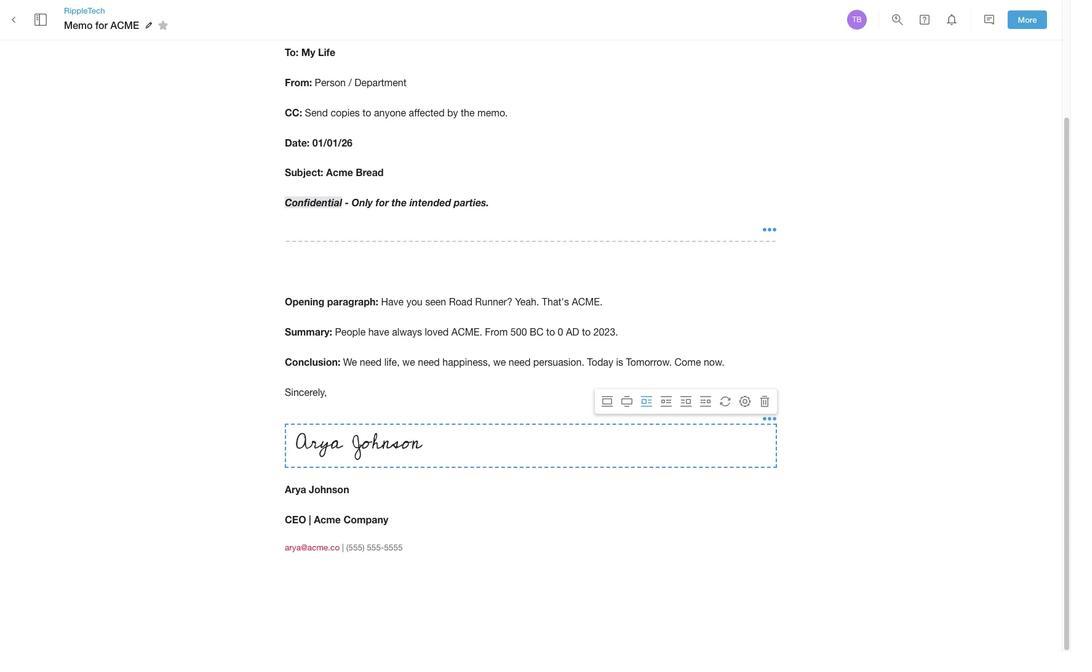 Task type: describe. For each thing, give the bounding box(es) containing it.
intended
[[410, 196, 451, 208]]

from
[[485, 326, 508, 337]]

person
[[315, 77, 346, 88]]

johnson
[[309, 483, 349, 495]]

summary: people have always loved acme. from 500 bc to 0 ad to 2023.
[[285, 326, 619, 337]]

sincerely,
[[285, 386, 327, 397]]

555-
[[367, 542, 384, 552]]

parties.
[[454, 196, 489, 208]]

2 need from the left
[[418, 356, 440, 367]]

memo
[[64, 19, 93, 31]]

acme. inside the 'opening paragraph: have you seen road runner? yeah. that's acme.'
[[572, 296, 603, 307]]

arya@acme.co | (555) 555-5555
[[285, 542, 403, 552]]

1 horizontal spatial to
[[547, 326, 555, 337]]

0 vertical spatial acme
[[326, 166, 353, 178]]

persuasion.
[[534, 356, 585, 367]]

1 vertical spatial acme
[[314, 514, 341, 525]]

(555)
[[347, 542, 365, 552]]

2 we from the left
[[494, 356, 506, 367]]

arya
[[285, 483, 306, 495]]

send
[[305, 107, 328, 118]]

ceo
[[285, 514, 306, 525]]

memo.
[[478, 107, 508, 118]]

arya@acme.co
[[285, 542, 340, 552]]

opening
[[285, 296, 325, 307]]

always
[[392, 326, 422, 337]]

to inside cc: send copies to anyone affected by the memo.
[[363, 107, 372, 118]]

to:
[[285, 46, 299, 58]]

seen
[[426, 296, 447, 307]]

2 horizontal spatial to
[[582, 326, 591, 337]]

1 need from the left
[[360, 356, 382, 367]]

conclusion:
[[285, 356, 341, 367]]

arya@acme.co link
[[285, 542, 340, 552]]

to: my life
[[285, 46, 336, 58]]

tb button
[[846, 8, 869, 31]]

bc
[[530, 326, 544, 337]]

more button
[[1009, 10, 1048, 29]]

conclusion: we need life, we need happiness, we need persuasion. today is tomorrow. come now.
[[285, 356, 725, 367]]

ceo | acme company
[[285, 514, 389, 525]]

ad
[[566, 326, 580, 337]]

| for arya@acme.co
[[342, 542, 344, 552]]

we
[[343, 356, 357, 367]]

now.
[[704, 356, 725, 367]]

copies
[[331, 107, 360, 118]]



Task type: vqa. For each thing, say whether or not it's contained in the screenshot.
Royce@Acme.Co LINK
no



Task type: locate. For each thing, give the bounding box(es) containing it.
-
[[345, 196, 349, 208]]

1 horizontal spatial we
[[494, 356, 506, 367]]

for right "only" in the left top of the page
[[376, 196, 389, 208]]

you
[[407, 296, 423, 307]]

life,
[[385, 356, 400, 367]]

affected
[[409, 107, 445, 118]]

0 vertical spatial |
[[309, 514, 311, 525]]

confidential - only for the intended parties.
[[285, 196, 489, 208]]

1 vertical spatial the
[[392, 196, 407, 208]]

1 vertical spatial acme.
[[452, 326, 483, 337]]

today
[[588, 356, 614, 367]]

| right ceo
[[309, 514, 311, 525]]

to
[[363, 107, 372, 118], [547, 326, 555, 337], [582, 326, 591, 337]]

1 we from the left
[[403, 356, 415, 367]]

that's
[[542, 296, 570, 307]]

2 horizontal spatial need
[[509, 356, 531, 367]]

0 horizontal spatial the
[[392, 196, 407, 208]]

the right by on the top left of the page
[[461, 107, 475, 118]]

confidential
[[285, 196, 342, 208]]

acme. left from
[[452, 326, 483, 337]]

1 vertical spatial |
[[342, 542, 344, 552]]

arya johnson
[[285, 483, 349, 495]]

5555
[[384, 542, 403, 552]]

need down the loved at the bottom
[[418, 356, 440, 367]]

tomorrow.
[[626, 356, 672, 367]]

need down 500
[[509, 356, 531, 367]]

0 vertical spatial the
[[461, 107, 475, 118]]

0 horizontal spatial we
[[403, 356, 415, 367]]

we right life,
[[403, 356, 415, 367]]

1 vertical spatial for
[[376, 196, 389, 208]]

need right we
[[360, 356, 382, 367]]

paragraph:
[[327, 296, 379, 307]]

have
[[381, 296, 404, 307]]

for down rippletech link
[[95, 19, 108, 31]]

acme
[[111, 19, 139, 31]]

date: 01/01/26
[[285, 136, 353, 148]]

1 horizontal spatial acme.
[[572, 296, 603, 307]]

01/01/26
[[313, 136, 353, 148]]

only
[[352, 196, 373, 208]]

the
[[461, 107, 475, 118], [392, 196, 407, 208]]

happiness,
[[443, 356, 491, 367]]

need
[[360, 356, 382, 367], [418, 356, 440, 367], [509, 356, 531, 367]]

memo for acme
[[64, 19, 139, 31]]

acme. right that's on the top right of the page
[[572, 296, 603, 307]]

summary:
[[285, 326, 332, 337]]

by
[[448, 107, 458, 118]]

life
[[318, 46, 336, 58]]

we down from
[[494, 356, 506, 367]]

0 horizontal spatial acme.
[[452, 326, 483, 337]]

acme.
[[572, 296, 603, 307], [452, 326, 483, 337]]

favorite image
[[156, 18, 171, 33]]

come
[[675, 356, 702, 367]]

acme down johnson
[[314, 514, 341, 525]]

1 horizontal spatial the
[[461, 107, 475, 118]]

tb
[[853, 15, 862, 24]]

opening paragraph: have you seen road runner? yeah. that's acme.
[[285, 296, 603, 307]]

to right "copies"
[[363, 107, 372, 118]]

0
[[558, 326, 564, 337]]

0 horizontal spatial to
[[363, 107, 372, 118]]

my
[[301, 46, 316, 58]]

yeah.
[[515, 296, 540, 307]]

0 vertical spatial for
[[95, 19, 108, 31]]

2023.
[[594, 326, 619, 337]]

is
[[617, 356, 624, 367]]

for
[[95, 19, 108, 31], [376, 196, 389, 208]]

anyone
[[374, 107, 406, 118]]

0 horizontal spatial for
[[95, 19, 108, 31]]

1 horizontal spatial |
[[342, 542, 344, 552]]

1 horizontal spatial for
[[376, 196, 389, 208]]

500
[[511, 326, 527, 337]]

people
[[335, 326, 366, 337]]

1 horizontal spatial need
[[418, 356, 440, 367]]

acme left bread
[[326, 166, 353, 178]]

rippletech
[[64, 5, 105, 15]]

cc:
[[285, 106, 302, 118]]

bread
[[356, 166, 384, 178]]

rippletech link
[[64, 5, 172, 16]]

subject: acme bread
[[285, 166, 384, 178]]

cc: send copies to anyone affected by the memo.
[[285, 106, 508, 118]]

acme
[[326, 166, 353, 178], [314, 514, 341, 525]]

/
[[349, 77, 352, 88]]

date:
[[285, 136, 310, 148]]

0 horizontal spatial |
[[309, 514, 311, 525]]

|
[[309, 514, 311, 525], [342, 542, 344, 552]]

loved
[[425, 326, 449, 337]]

to left 0
[[547, 326, 555, 337]]

the inside cc: send copies to anyone affected by the memo.
[[461, 107, 475, 118]]

road
[[449, 296, 473, 307]]

subject:
[[285, 166, 324, 178]]

more
[[1019, 15, 1038, 24]]

have
[[369, 326, 390, 337]]

3 need from the left
[[509, 356, 531, 367]]

0 vertical spatial acme.
[[572, 296, 603, 307]]

| for ceo
[[309, 514, 311, 525]]

the left intended
[[392, 196, 407, 208]]

| left (555) at the bottom of the page
[[342, 542, 344, 552]]

acme. inside summary: people have always loved acme. from 500 bc to 0 ad to 2023.
[[452, 326, 483, 337]]

from:
[[285, 76, 312, 88]]

0 horizontal spatial need
[[360, 356, 382, 367]]

we
[[403, 356, 415, 367], [494, 356, 506, 367]]

runner?
[[476, 296, 513, 307]]

to right ad
[[582, 326, 591, 337]]

department
[[355, 77, 407, 88]]

from: person / department
[[285, 76, 407, 88]]

company
[[344, 514, 389, 525]]



